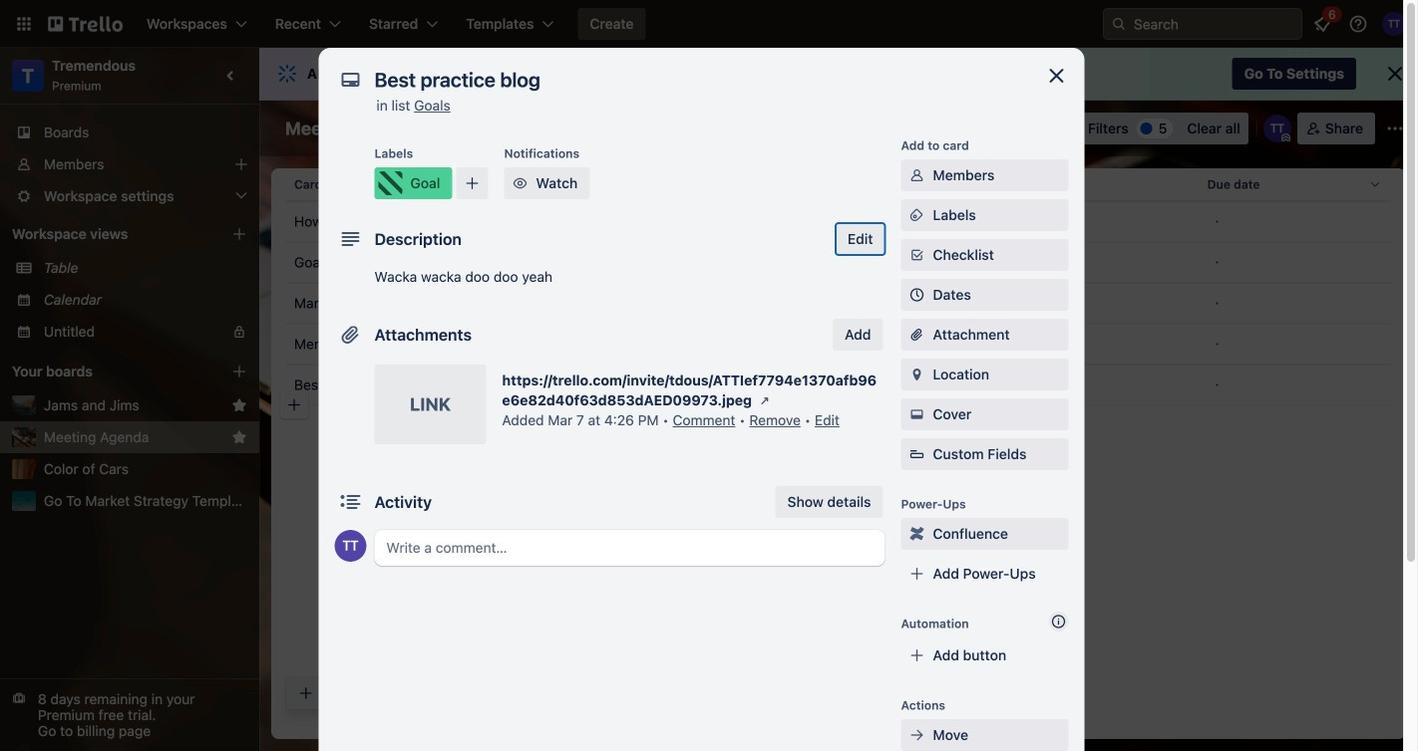 Task type: vqa. For each thing, say whether or not it's contained in the screenshot.
workspaces DROPDOWN BUTTON
no



Task type: describe. For each thing, give the bounding box(es) containing it.
1 starred icon image from the top
[[231, 398, 247, 414]]

star or unstar board image
[[447, 121, 463, 137]]

add card image
[[286, 397, 302, 413]]

terry turtle (terryturtle) image inside the primary element
[[1382, 12, 1406, 36]]

back to home image
[[48, 8, 123, 40]]

create a view image
[[231, 226, 247, 242]]

calendar power-up image
[[899, 120, 915, 136]]

close dialog image
[[1045, 64, 1069, 88]]



Task type: locate. For each thing, give the bounding box(es) containing it.
2 vertical spatial terry turtle (terryturtle) image
[[335, 531, 366, 562]]

starred icon image
[[231, 398, 247, 414], [231, 430, 247, 446]]

sm image
[[907, 166, 927, 185], [510, 174, 530, 193], [907, 365, 927, 385]]

1 horizontal spatial terry turtle (terryturtle) image
[[1019, 210, 1043, 234]]

table
[[271, 161, 1406, 740]]

2 starred icon image from the top
[[231, 430, 247, 446]]

primary element
[[0, 0, 1418, 48]]

open information menu image
[[1348, 14, 1368, 34]]

0 vertical spatial starred icon image
[[231, 398, 247, 414]]

Search field
[[1127, 10, 1301, 38]]

add board image
[[231, 364, 247, 380]]

1 vertical spatial terry turtle (terryturtle) image
[[1019, 210, 1043, 234]]

6 notifications image
[[1310, 12, 1334, 36]]

2 horizontal spatial terry turtle (terryturtle) image
[[1382, 12, 1406, 36]]

color: green, title: "goal" element
[[374, 168, 452, 199], [824, 214, 879, 230], [824, 255, 879, 271], [824, 337, 879, 353], [824, 377, 879, 393]]

terry turtle (terryturtle) image
[[1382, 12, 1406, 36], [1019, 210, 1043, 234], [335, 531, 366, 562]]

0 vertical spatial terry turtle (terryturtle) image
[[1382, 12, 1406, 36]]

search image
[[1111, 16, 1127, 32]]

Board name text field
[[275, 113, 435, 145]]

None text field
[[364, 62, 1023, 98]]

column header
[[624, 169, 816, 201]]

sm image
[[907, 205, 927, 225], [755, 391, 775, 411], [907, 405, 927, 425], [907, 726, 927, 746]]

your boards with 4 items element
[[12, 360, 201, 384]]

atlassian intelligence logo image
[[275, 62, 299, 86]]

show menu image
[[1385, 119, 1405, 139]]

Write a comment text field
[[374, 531, 885, 566]]

0 horizontal spatial terry turtle (terryturtle) image
[[335, 531, 366, 562]]

terry turtle (terryturtle) image
[[1263, 115, 1291, 143]]

row
[[286, 161, 1391, 208], [286, 201, 1391, 242], [286, 242, 1391, 283], [286, 283, 1391, 324], [286, 324, 1391, 365], [280, 365, 1391, 419]]

1 vertical spatial starred icon image
[[231, 430, 247, 446]]



